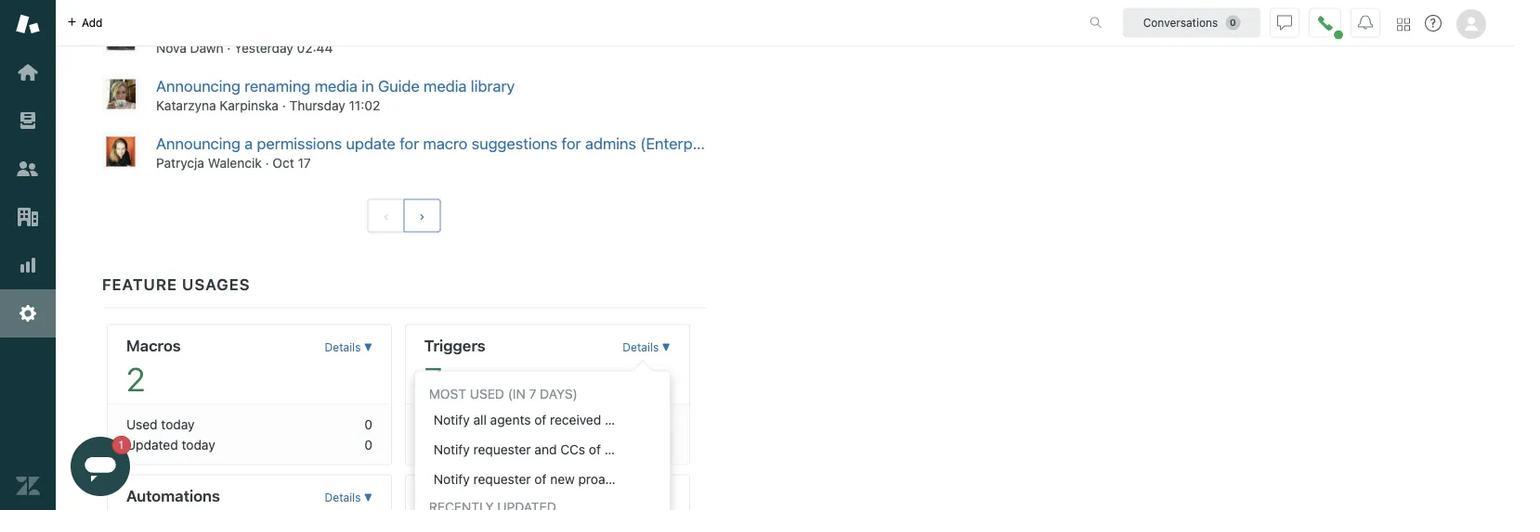 Task type: locate. For each thing, give the bounding box(es) containing it.
2 updated today from the left
[[424, 438, 513, 453]]

yesterday
[[234, 41, 293, 56]]

media right 'guide'
[[424, 77, 467, 95]]

customers image
[[16, 157, 40, 181]]

2 updated from the left
[[424, 438, 476, 453]]

notify requester and ccs of comment update
[[434, 443, 706, 458]]

for left the admins
[[562, 134, 581, 153]]

used today
[[126, 417, 195, 433], [424, 417, 493, 433]]

of right agents
[[534, 413, 546, 428]]

today down macros 2
[[161, 417, 195, 433]]

(in
[[508, 387, 526, 402]]

1 vertical spatial announcing
[[156, 134, 240, 153]]

2
[[126, 360, 145, 399], [663, 417, 670, 433]]

1 vertical spatial requester
[[473, 472, 531, 488]]

2 requester from the top
[[473, 472, 531, 488]]

notify all agents of received request
[[434, 413, 650, 428]]

details ▼
[[325, 342, 372, 355], [623, 342, 670, 355], [325, 492, 372, 505]]

media
[[315, 77, 358, 95], [424, 77, 467, 95]]

for left macro
[[400, 134, 419, 153]]

0 vertical spatial update
[[346, 134, 396, 153]]

notify for notify requester of new proactive ticket
[[434, 472, 470, 488]]

requester inside notify requester and ccs of comment update link
[[473, 443, 531, 458]]

update up ticket on the left of page
[[664, 443, 706, 458]]

details for 2
[[325, 342, 361, 355]]

1 updated today from the left
[[126, 438, 215, 453]]

get started image
[[16, 60, 40, 85]]

0 vertical spatial 2
[[126, 360, 145, 399]]

updated today for 2
[[126, 438, 215, 453]]

1 used from the left
[[126, 417, 158, 433]]

0 horizontal spatial update
[[346, 134, 396, 153]]

updated down "all"
[[424, 438, 476, 453]]

agents
[[490, 413, 531, 428]]

0 horizontal spatial 2
[[126, 360, 145, 399]]

guide
[[378, 77, 420, 95]]

notify
[[434, 413, 470, 428], [434, 443, 470, 458], [434, 472, 470, 488]]

and
[[534, 443, 557, 458]]

1 used today from the left
[[126, 417, 195, 433]]

1 media from the left
[[315, 77, 358, 95]]

2 media from the left
[[424, 77, 467, 95]]

views
[[424, 487, 468, 506]]

zendesk support image
[[16, 12, 40, 36]]

2 announcing from the top
[[156, 134, 240, 153]]

2 down macros
[[126, 360, 145, 399]]

only)
[[722, 134, 757, 153]]

nova dawn
[[156, 41, 223, 56]]

1 horizontal spatial for
[[562, 134, 581, 153]]

›
[[419, 208, 425, 224]]

1 horizontal spatial used
[[424, 417, 456, 433]]

requester for and
[[473, 443, 531, 458]]

updated for triggers
[[424, 438, 476, 453]]

announcing
[[156, 77, 240, 95], [156, 134, 240, 153]]

conversations button
[[1123, 8, 1261, 38]]

conversations
[[1143, 16, 1218, 29]]

1 vertical spatial notify
[[434, 443, 470, 458]]

7 down triggers
[[424, 360, 442, 399]]

2 used from the left
[[424, 417, 456, 433]]

notify inside 'link'
[[434, 413, 470, 428]]

used today down most
[[424, 417, 493, 433]]

used
[[126, 417, 158, 433], [424, 417, 456, 433]]

zendesk image
[[16, 475, 40, 499]]

of left new
[[534, 472, 547, 488]]

today
[[161, 417, 195, 433], [459, 417, 493, 433], [182, 438, 215, 453], [480, 438, 513, 453]]

0 horizontal spatial 7
[[424, 360, 442, 399]]

used today for triggers
[[424, 417, 493, 433]]

admin image
[[16, 302, 40, 326]]

details
[[325, 342, 361, 355], [623, 342, 659, 355], [325, 492, 361, 505]]

macros
[[126, 337, 181, 355]]

1 requester from the top
[[473, 443, 531, 458]]

details ▼ for 2
[[325, 342, 372, 355]]

0 vertical spatial notify
[[434, 413, 470, 428]]

used for triggers
[[424, 417, 456, 433]]

requester down agents
[[473, 443, 531, 458]]

1 horizontal spatial updated today
[[424, 438, 513, 453]]

details ▼ for triggers
[[623, 342, 670, 355]]

requester inside notify requester of new proactive ticket link
[[473, 472, 531, 488]]

0
[[364, 417, 372, 433], [364, 438, 372, 453], [662, 438, 670, 453]]

‹
[[383, 208, 389, 224]]

0 horizontal spatial used today
[[126, 417, 195, 433]]

used today down macros 2
[[126, 417, 195, 433]]

for
[[400, 134, 419, 153], [562, 134, 581, 153]]

0 for used today
[[364, 417, 372, 433]]

admins
[[585, 134, 636, 153]]

1 horizontal spatial 2
[[663, 417, 670, 433]]

renaming
[[244, 77, 310, 95]]

7 inside the triggers 7
[[424, 360, 442, 399]]

1 notify from the top
[[434, 413, 470, 428]]

1 horizontal spatial updated
[[424, 438, 476, 453]]

used down macros 2
[[126, 417, 158, 433]]

views image
[[16, 109, 40, 133]]

2 used today from the left
[[424, 417, 493, 433]]

of inside 'link'
[[534, 413, 546, 428]]

most used (in 7 days)
[[429, 387, 578, 402]]

0 for updated today
[[364, 438, 372, 453]]

0 vertical spatial requester
[[473, 443, 531, 458]]

2 vertical spatial of
[[534, 472, 547, 488]]

requester
[[473, 443, 531, 458], [473, 472, 531, 488]]

‹ button
[[367, 200, 405, 233]]

7 right (in
[[529, 387, 536, 402]]

used for 2
[[126, 417, 158, 433]]

update
[[346, 134, 396, 153], [664, 443, 706, 458]]

1 for from the left
[[400, 134, 419, 153]]

all
[[473, 413, 487, 428]]

1 announcing from the top
[[156, 77, 240, 95]]

2 vertical spatial notify
[[434, 472, 470, 488]]

updated for 2
[[126, 438, 178, 453]]

notify all agents of received request link
[[415, 406, 670, 436]]

updated today
[[126, 438, 215, 453], [424, 438, 513, 453]]

announcing up the patrycja walencik
[[156, 134, 240, 153]]

of
[[534, 413, 546, 428], [589, 443, 601, 458], [534, 472, 547, 488]]

main element
[[0, 0, 56, 511]]

0 horizontal spatial used
[[126, 417, 158, 433]]

▼
[[364, 342, 372, 355], [662, 342, 670, 355], [364, 492, 372, 505], [662, 492, 670, 505]]

3 notify from the top
[[434, 472, 470, 488]]

7
[[424, 360, 442, 399], [529, 387, 536, 402]]

1 horizontal spatial update
[[664, 443, 706, 458]]

announcing up katarzyna
[[156, 77, 240, 95]]

0 vertical spatial announcing
[[156, 77, 240, 95]]

updated today down "all"
[[424, 438, 513, 453]]

updated up automations in the bottom left of the page
[[126, 438, 178, 453]]

0 horizontal spatial for
[[400, 134, 419, 153]]

get help image
[[1425, 15, 1442, 32]]

0 horizontal spatial updated today
[[126, 438, 215, 453]]

organizations image
[[16, 205, 40, 229]]

button displays agent's chat status as invisible. image
[[1277, 15, 1292, 30]]

walencik
[[208, 155, 262, 171]]

suggestions
[[472, 134, 558, 153]]

0 vertical spatial of
[[534, 413, 546, 428]]

2 notify from the top
[[434, 443, 470, 458]]

update down 11:02
[[346, 134, 396, 153]]

used down most
[[424, 417, 456, 433]]

request
[[605, 413, 650, 428]]

of right "ccs"
[[589, 443, 601, 458]]

0 horizontal spatial media
[[315, 77, 358, 95]]

add
[[82, 16, 103, 29]]

2 right request
[[663, 417, 670, 433]]

zendesk products image
[[1397, 18, 1410, 31]]

1 updated from the left
[[126, 438, 178, 453]]

0 horizontal spatial updated
[[126, 438, 178, 453]]

1 horizontal spatial media
[[424, 77, 467, 95]]

1 horizontal spatial used today
[[424, 417, 493, 433]]

automations
[[126, 487, 220, 506]]

nova
[[156, 41, 187, 56]]

thursday
[[289, 98, 345, 113]]

requester right views on the bottom
[[473, 472, 531, 488]]

media up thursday 11:02
[[315, 77, 358, 95]]

updated today up automations in the bottom left of the page
[[126, 438, 215, 453]]

announcing for announcing renaming media in guide media library
[[156, 77, 240, 95]]

updated
[[126, 438, 178, 453], [424, 438, 476, 453]]



Task type: describe. For each thing, give the bounding box(es) containing it.
updated today for triggers
[[424, 438, 513, 453]]

yesterday 02:44
[[234, 41, 333, 56]]

comment
[[604, 443, 661, 458]]

feature usages
[[102, 275, 250, 294]]

details for triggers
[[623, 342, 659, 355]]

02:44
[[297, 41, 333, 56]]

triggers 7
[[424, 337, 486, 399]]

today down agents
[[480, 438, 513, 453]]

2 inside macros 2
[[126, 360, 145, 399]]

today up automations in the bottom left of the page
[[182, 438, 215, 453]]

days)
[[540, 387, 578, 402]]

requester for of
[[473, 472, 531, 488]]

proactive
[[578, 472, 634, 488]]

notify for notify requester and ccs of comment update
[[434, 443, 470, 458]]

› button
[[404, 200, 441, 233]]

add button
[[56, 0, 114, 46]]

triggers
[[424, 337, 486, 355]]

used today for 2
[[126, 417, 195, 433]]

2 for from the left
[[562, 134, 581, 153]]

patrycja
[[156, 155, 204, 171]]

most
[[429, 387, 466, 402]]

reporting image
[[16, 254, 40, 278]]

notify for notify all agents of received request
[[434, 413, 470, 428]]

oct 17
[[272, 155, 311, 171]]

patrycja walencik
[[156, 155, 262, 171]]

notify requester of new proactive ticket link
[[415, 465, 671, 495]]

usages
[[182, 275, 250, 294]]

macro
[[423, 134, 468, 153]]

received
[[550, 413, 601, 428]]

announcing renaming media in guide media library
[[156, 77, 515, 95]]

used
[[470, 387, 504, 402]]

announcing for announcing a permissions update for macro suggestions for admins (enterprise only)
[[156, 134, 240, 153]]

1 horizontal spatial 7
[[529, 387, 536, 402]]

ccs
[[560, 443, 585, 458]]

▼ link
[[623, 481, 670, 511]]

new
[[550, 472, 575, 488]]

dawn
[[190, 41, 223, 56]]

karpinska
[[220, 98, 279, 113]]

notify requester and ccs of comment update link
[[415, 436, 706, 465]]

today down used
[[459, 417, 493, 433]]

macros 2
[[126, 337, 181, 399]]

in
[[362, 77, 374, 95]]

(enterprise
[[640, 134, 718, 153]]

oct
[[272, 155, 294, 171]]

11:02
[[349, 98, 380, 113]]

katarzyna karpinska
[[156, 98, 279, 113]]

1 vertical spatial 2
[[663, 417, 670, 433]]

announcing a permissions update for macro suggestions for admins (enterprise only)
[[156, 134, 757, 153]]

1 vertical spatial update
[[664, 443, 706, 458]]

a
[[244, 134, 253, 153]]

thursday 11:02
[[289, 98, 380, 113]]

ticket
[[638, 472, 671, 488]]

notify requester of new proactive ticket
[[434, 472, 671, 488]]

1 vertical spatial of
[[589, 443, 601, 458]]

library
[[471, 77, 515, 95]]

feature
[[102, 275, 177, 294]]

17
[[298, 155, 311, 171]]

permissions
[[257, 134, 342, 153]]

katarzyna
[[156, 98, 216, 113]]

notifications image
[[1358, 15, 1373, 30]]



Task type: vqa. For each thing, say whether or not it's contained in the screenshot.
Close image
no



